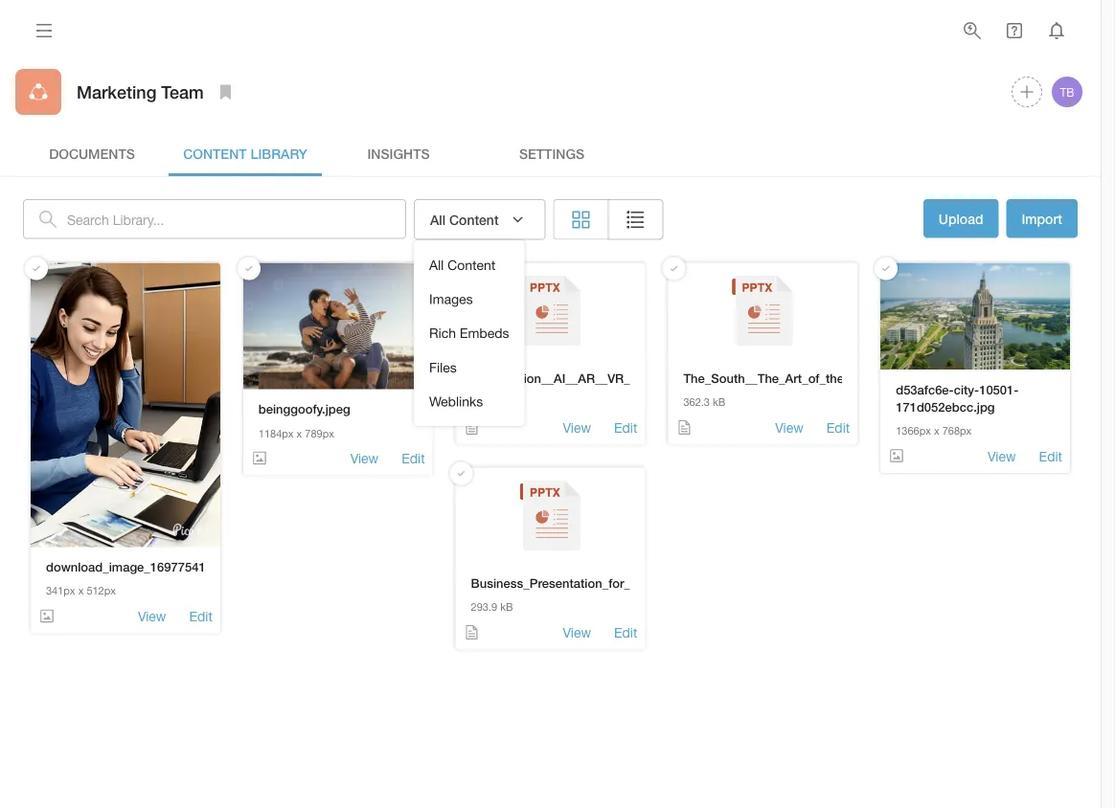 Task type: describe. For each thing, give the bounding box(es) containing it.
download_image_1697754168778.png
[[46, 560, 266, 575]]

weblinks
[[429, 394, 483, 410]]

789px
[[305, 427, 334, 440]]

x for beinggoofy.jpeg
[[297, 427, 302, 440]]

import button
[[1007, 199, 1078, 238]]

settings link
[[475, 130, 629, 176]]

content for 1st all content button
[[449, 212, 499, 228]]

weblinks button
[[414, 385, 525, 419]]

view for beinggoofy.jpeg
[[350, 451, 379, 467]]

341px x 512px
[[46, 585, 116, 598]]

content library link
[[169, 130, 322, 176]]

insights link
[[322, 130, 475, 176]]

293.9
[[471, 602, 497, 614]]

insights
[[367, 145, 430, 161]]

1366px
[[896, 425, 931, 437]]

kb for 302.2 kb
[[500, 396, 513, 409]]

all content for 1st all content button
[[430, 212, 499, 228]]

x for d53afc6e-city-10501- 171d052ebcc.jpg
[[934, 425, 940, 437]]

settings
[[519, 145, 585, 161]]

images button
[[414, 282, 525, 316]]

2 all content button from the top
[[414, 248, 525, 282]]

rich embeds
[[429, 326, 509, 341]]

documents
[[49, 145, 135, 161]]

library
[[251, 145, 307, 161]]

10501-
[[980, 382, 1019, 397]]

beinggoofy.jpeg image
[[243, 263, 433, 390]]

marketing
[[77, 81, 157, 102]]

view link for d53afc6e-city-10501- 171d052ebcc.jpg
[[988, 447, 1016, 466]]

293.9 kb
[[471, 602, 513, 614]]

x for download_image_1697754168778.png
[[78, 585, 84, 598]]

view link for beinggoofy.jpeg
[[350, 449, 379, 468]]

1 vertical spatial all
[[429, 257, 444, 273]]

edit link for d53afc6e-city-10501- 171d052ebcc.jpg
[[1039, 447, 1063, 466]]

view link for the_south__the_art_of_the_cypress.pptx
[[776, 419, 804, 437]]

kb for 293.9 kb
[[500, 602, 513, 614]]

1366px x 768px
[[896, 425, 972, 437]]

files button
[[414, 351, 525, 385]]

import
[[1022, 211, 1063, 227]]

tab list containing documents
[[15, 130, 1086, 176]]

view link for download_image_1697754168778.png
[[138, 607, 166, 626]]

tb
[[1060, 85, 1075, 99]]

content for 2nd all content button from the top of the page
[[448, 257, 496, 273]]

edit for the_south__the_art_of_the_cypress.pptx
[[827, 420, 850, 436]]

d53afc6e-
[[896, 382, 954, 397]]

download_image_1697754168778.png image
[[31, 263, 220, 548]]

768px
[[943, 425, 972, 437]]



Task type: vqa. For each thing, say whether or not it's contained in the screenshot.
second as from the right
no



Task type: locate. For each thing, give the bounding box(es) containing it.
kb
[[500, 396, 513, 409], [713, 396, 726, 409], [500, 602, 513, 614]]

view for download_image_1697754168778.png
[[138, 609, 166, 625]]

edit link for download_image_1697754168778.png
[[189, 607, 213, 626]]

0 vertical spatial all
[[430, 212, 446, 228]]

edit for beinggoofy.jpeg
[[402, 451, 425, 467]]

upload
[[939, 211, 984, 227]]

0 vertical spatial all content button
[[414, 199, 546, 240]]

embeds
[[460, 326, 509, 341]]

all content button up images button
[[414, 199, 546, 240]]

rich embeds button
[[414, 316, 525, 351]]

group
[[553, 199, 664, 240]]

content
[[183, 145, 247, 161], [449, 212, 499, 228], [448, 257, 496, 273]]

all up images
[[429, 257, 444, 273]]

edit for d53afc6e-city-10501- 171d052ebcc.jpg
[[1039, 448, 1063, 464]]

team
[[161, 81, 204, 102]]

beinggoofy.jpeg
[[259, 402, 350, 417]]

images
[[429, 291, 473, 307]]

1 vertical spatial all content button
[[414, 248, 525, 282]]

d53afc6e city 10501 171d052ebcc.jpg image
[[881, 263, 1070, 370]]

341px
[[46, 585, 75, 598]]

512px
[[87, 585, 116, 598]]

content library
[[183, 145, 307, 161]]

all content
[[430, 212, 499, 228], [429, 257, 496, 273]]

city-
[[954, 382, 980, 397]]

kb right 293.9
[[500, 602, 513, 614]]

rich
[[429, 326, 456, 341]]

view for the_south__the_art_of_the_cypress.pptx
[[776, 420, 804, 436]]

2 vertical spatial content
[[448, 257, 496, 273]]

171d052ebcc.jpg
[[896, 400, 995, 414]]

x
[[934, 425, 940, 437], [297, 427, 302, 440], [78, 585, 84, 598]]

tab list
[[15, 130, 1086, 176]]

edit link
[[614, 419, 638, 437], [827, 419, 850, 437], [1039, 447, 1063, 466], [402, 449, 425, 468], [189, 607, 213, 626], [614, 624, 638, 642]]

all content button up images
[[414, 248, 525, 282]]

the_south__the_art_of_the_cypress.pptx
[[684, 371, 927, 386]]

edit link for beinggoofy.jpeg
[[402, 449, 425, 468]]

x left 789px
[[297, 427, 302, 440]]

x left 768px
[[934, 425, 940, 437]]

kb right 362.3
[[713, 396, 726, 409]]

1184px
[[259, 427, 294, 440]]

view for d53afc6e-city-10501- 171d052ebcc.jpg
[[988, 448, 1016, 464]]

bookmark image
[[214, 80, 237, 103]]

tb button
[[1049, 74, 1086, 110]]

0 vertical spatial content
[[183, 145, 247, 161]]

362.3 kb
[[684, 396, 726, 409]]

view
[[563, 420, 591, 436], [776, 420, 804, 436], [988, 448, 1016, 464], [350, 451, 379, 467], [138, 609, 166, 625], [563, 625, 591, 641]]

upload button
[[924, 199, 999, 240], [924, 199, 999, 238]]

1 vertical spatial all content
[[429, 257, 496, 273]]

302.2 kb
[[471, 396, 513, 409]]

1 all content button from the top
[[414, 199, 546, 240]]

kb for 362.3 kb
[[713, 396, 726, 409]]

1 horizontal spatial x
[[297, 427, 302, 440]]

all content button
[[414, 199, 546, 240], [414, 248, 525, 282]]

0 vertical spatial all content
[[430, 212, 499, 228]]

edit for download_image_1697754168778.png
[[189, 609, 213, 625]]

all content for 2nd all content button from the top of the page
[[429, 257, 496, 273]]

362.3
[[684, 396, 710, 409]]

view link
[[563, 419, 591, 437], [776, 419, 804, 437], [988, 447, 1016, 466], [350, 449, 379, 468], [138, 607, 166, 626], [563, 624, 591, 642]]

1184px x 789px
[[259, 427, 334, 440]]

0 horizontal spatial x
[[78, 585, 84, 598]]

2 horizontal spatial x
[[934, 425, 940, 437]]

all down insights link
[[430, 212, 446, 228]]

edit
[[614, 420, 638, 436], [827, 420, 850, 436], [1039, 448, 1063, 464], [402, 451, 425, 467], [189, 609, 213, 625], [614, 625, 638, 641]]

d53afc6e-city-10501- 171d052ebcc.jpg
[[896, 382, 1019, 414]]

kb right 302.2
[[500, 396, 513, 409]]

files
[[429, 360, 457, 375]]

1 vertical spatial content
[[449, 212, 499, 228]]

all
[[430, 212, 446, 228], [429, 257, 444, 273]]

marketing team
[[77, 81, 204, 102]]

Search Library... search field
[[67, 199, 406, 239]]

edit link for the_south__the_art_of_the_cypress.pptx
[[827, 419, 850, 437]]

documents link
[[15, 130, 169, 176]]

302.2
[[471, 396, 497, 409]]

x left 512px
[[78, 585, 84, 598]]



